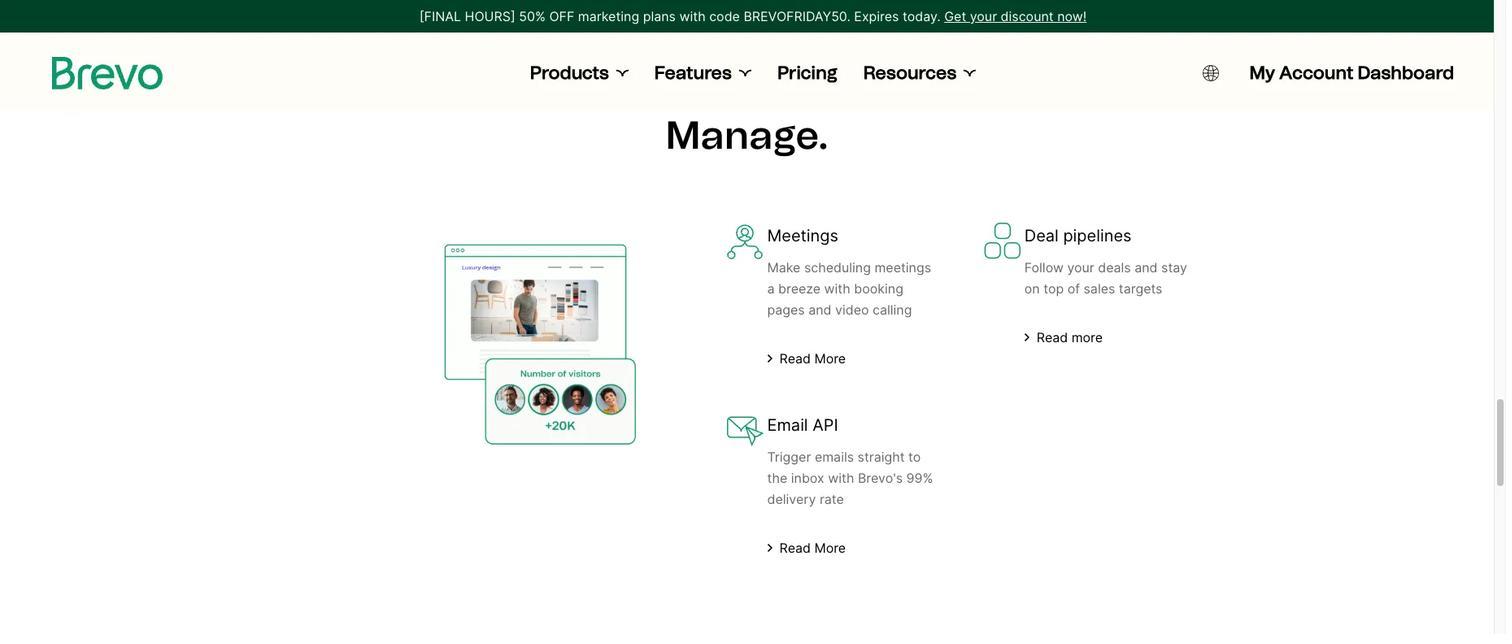 Task type: describe. For each thing, give the bounding box(es) containing it.
of
[[1068, 281, 1080, 297]]

more for meetings
[[815, 351, 846, 367]]

brevo's
[[858, 470, 903, 486]]

delivery
[[767, 491, 816, 508]]

on
[[1025, 281, 1040, 297]]

trigger emails straight to the inbox with brevo's 99% delivery rate
[[767, 449, 933, 508]]

sales
[[1084, 281, 1116, 297]]

brevo image
[[52, 57, 163, 89]]

and inside the make scheduling meetings a breeze with booking pages and video calling
[[809, 302, 832, 318]]

with inside the make scheduling meetings a breeze with booking pages and video calling
[[824, 281, 851, 297]]

rate
[[820, 491, 844, 508]]

breeze
[[778, 281, 821, 297]]

brevofriday50.
[[744, 8, 851, 24]]

email
[[767, 416, 808, 435]]

trigger
[[767, 449, 811, 465]]

account
[[1280, 62, 1354, 84]]

my
[[1250, 62, 1275, 84]]

inbox
[[791, 470, 825, 486]]

with for inbox
[[828, 470, 854, 486]]

read more link for email api
[[767, 539, 846, 557]]

scheduling
[[804, 259, 871, 276]]

booking
[[854, 281, 904, 297]]

a
[[767, 281, 775, 297]]

pricing
[[778, 62, 838, 84]]

read for email
[[780, 540, 811, 556]]

0 vertical spatial your
[[970, 8, 997, 24]]

calling
[[873, 302, 912, 318]]

read for deal
[[1037, 329, 1068, 346]]

read more for email api
[[780, 540, 846, 556]]

my account dashboard
[[1250, 62, 1454, 84]]

with for plans
[[680, 8, 706, 24]]

deal pipelines
[[1025, 226, 1132, 246]]

today.
[[903, 8, 941, 24]]

99%
[[907, 470, 933, 486]]

email api
[[767, 416, 838, 435]]

[final
[[420, 8, 461, 24]]

code
[[709, 8, 740, 24]]

your inside follow your deals and stay on top of sales targets
[[1068, 259, 1095, 276]]

deal
[[1025, 226, 1059, 246]]

button image
[[1203, 65, 1219, 81]]

follow
[[1025, 259, 1064, 276]]

api
[[813, 416, 838, 435]]

more for email api
[[815, 540, 846, 556]]

meetings
[[767, 226, 839, 246]]

pipelines
[[1063, 226, 1132, 246]]

plans
[[643, 8, 676, 24]]



Task type: vqa. For each thing, say whether or not it's contained in the screenshot.
the bottom "More"
yes



Task type: locate. For each thing, give the bounding box(es) containing it.
dashboard
[[1358, 62, 1454, 84]]

emails
[[815, 449, 854, 465]]

pricing link
[[778, 62, 838, 85]]

read
[[1037, 329, 1068, 346], [780, 351, 811, 367], [780, 540, 811, 556]]

read more link down pages
[[767, 350, 846, 368]]

get
[[945, 8, 967, 24]]

0 vertical spatial read
[[1037, 329, 1068, 346]]

straight
[[858, 449, 905, 465]]

resources link
[[864, 62, 976, 85]]

top
[[1044, 281, 1064, 297]]

targets
[[1119, 281, 1163, 297]]

2 read more link from the top
[[767, 539, 846, 557]]

manage.
[[666, 111, 829, 159]]

marketing
[[578, 8, 639, 24]]

1 vertical spatial with
[[824, 281, 851, 297]]

read more down the rate
[[780, 540, 846, 556]]

2 vertical spatial with
[[828, 470, 854, 486]]

products link
[[530, 62, 629, 85]]

features link
[[655, 62, 752, 85]]

with down emails
[[828, 470, 854, 486]]

features
[[655, 62, 732, 84]]

1 vertical spatial read
[[780, 351, 811, 367]]

1 more from the top
[[815, 351, 846, 367]]

1 horizontal spatial and
[[1135, 259, 1158, 276]]

1 read more from the top
[[780, 351, 846, 367]]

products
[[530, 62, 609, 84]]

discount
[[1001, 8, 1054, 24]]

with
[[680, 8, 706, 24], [824, 281, 851, 297], [828, 470, 854, 486]]

follow your deals and stay on top of sales targets
[[1025, 259, 1187, 297]]

stay
[[1162, 259, 1187, 276]]

0 vertical spatial read more link
[[767, 350, 846, 368]]

hours]
[[465, 8, 515, 24]]

pages
[[767, 302, 805, 318]]

more down the rate
[[815, 540, 846, 556]]

meetings
[[875, 259, 931, 276]]

and
[[1135, 259, 1158, 276], [809, 302, 832, 318]]

50%
[[519, 8, 546, 24]]

1 vertical spatial and
[[809, 302, 832, 318]]

0 horizontal spatial and
[[809, 302, 832, 318]]

make
[[767, 259, 801, 276]]

expires
[[854, 8, 899, 24]]

[final hours] 50% off marketing plans with code brevofriday50. expires today. get your discount now!
[[420, 8, 1087, 24]]

1 read more link from the top
[[767, 350, 846, 368]]

resources
[[864, 62, 957, 84]]

1 vertical spatial your
[[1068, 259, 1095, 276]]

0 horizontal spatial your
[[970, 8, 997, 24]]

1 horizontal spatial your
[[1068, 259, 1095, 276]]

2 read more from the top
[[780, 540, 846, 556]]

read more for meetings
[[780, 351, 846, 367]]

read down pages
[[780, 351, 811, 367]]

more down video
[[815, 351, 846, 367]]

the
[[767, 470, 788, 486]]

more
[[1072, 329, 1103, 346]]

and up targets
[[1135, 259, 1158, 276]]

0 vertical spatial more
[[815, 351, 846, 367]]

and down 'breeze'
[[809, 302, 832, 318]]

to
[[909, 449, 921, 465]]

read more link down delivery
[[767, 539, 846, 557]]

get your discount now! link
[[945, 7, 1087, 26]]

read more link
[[767, 350, 846, 368], [767, 539, 846, 557]]

0 vertical spatial with
[[680, 8, 706, 24]]

your right get
[[970, 8, 997, 24]]

off
[[549, 8, 575, 24]]

0 vertical spatial and
[[1135, 259, 1158, 276]]

now!
[[1058, 8, 1087, 24]]

0 vertical spatial read more
[[780, 351, 846, 367]]

with left code
[[680, 8, 706, 24]]

with inside trigger emails straight to the inbox with brevo's 99% delivery rate
[[828, 470, 854, 486]]

your
[[970, 8, 997, 24], [1068, 259, 1095, 276]]

1 vertical spatial more
[[815, 540, 846, 556]]

your up of
[[1068, 259, 1095, 276]]

my account dashboard link
[[1250, 62, 1454, 85]]

read more down pages
[[780, 351, 846, 367]]

make scheduling meetings a breeze with booking pages and video calling
[[767, 259, 931, 318]]

read inside read more link
[[1037, 329, 1068, 346]]

read more
[[780, 351, 846, 367], [780, 540, 846, 556]]

with down scheduling
[[824, 281, 851, 297]]

read more link
[[1025, 329, 1103, 347]]

1 vertical spatial read more
[[780, 540, 846, 556]]

more
[[815, 351, 846, 367], [815, 540, 846, 556]]

read left more
[[1037, 329, 1068, 346]]

2 more from the top
[[815, 540, 846, 556]]

deals
[[1098, 259, 1131, 276]]

read down delivery
[[780, 540, 811, 556]]

and inside follow your deals and stay on top of sales targets
[[1135, 259, 1158, 276]]

2 vertical spatial read
[[780, 540, 811, 556]]

read more
[[1037, 329, 1103, 346]]

read more link for meetings
[[767, 350, 846, 368]]

1 vertical spatial read more link
[[767, 539, 846, 557]]

video
[[835, 302, 869, 318]]



